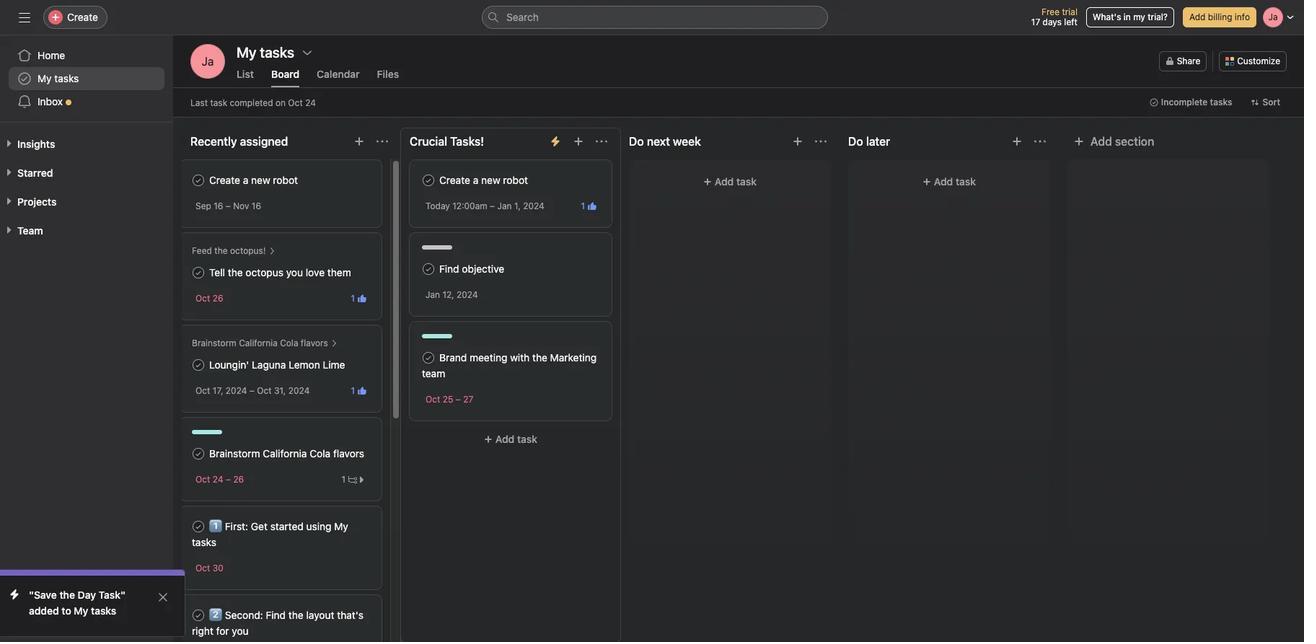 Task type: locate. For each thing, give the bounding box(es) containing it.
oct left 30 on the left bottom of page
[[196, 563, 210, 574]]

sort button
[[1245, 92, 1287, 113]]

tasks right the incomplete
[[1210, 97, 1232, 107]]

create inside popup button
[[67, 11, 98, 23]]

0 vertical spatial brainstorm
[[192, 338, 236, 348]]

brainstorm california cola flavors up laguna
[[192, 338, 328, 348]]

0 horizontal spatial new
[[251, 174, 270, 186]]

day
[[78, 589, 96, 601]]

add task button for do later
[[857, 169, 1042, 195]]

robot for crucial tasks!
[[503, 174, 528, 186]]

1 horizontal spatial a
[[473, 174, 479, 186]]

you down second:
[[232, 625, 249, 637]]

jan left 12,
[[426, 289, 440, 300]]

loungin'
[[209, 359, 249, 371]]

create up home link at the top left of the page
[[67, 11, 98, 23]]

completed
[[230, 97, 273, 108]]

tell
[[209, 266, 225, 278]]

0 horizontal spatial 24
[[213, 474, 223, 485]]

1 horizontal spatial flavors
[[333, 447, 364, 460]]

1 horizontal spatial robot
[[503, 174, 528, 186]]

"save
[[29, 589, 57, 601]]

my inside the "save the day task" added to my tasks
[[74, 605, 88, 617]]

0 horizontal spatial flavors
[[301, 338, 328, 348]]

tasks down home at top left
[[54, 72, 79, 84]]

1 horizontal spatial add task image
[[573, 136, 584, 147]]

– for sep 16 – nov 16
[[226, 201, 231, 211]]

the for "save the day task" added to my tasks
[[59, 589, 75, 601]]

16 right sep
[[214, 201, 223, 211]]

team
[[422, 367, 445, 379]]

the right feed
[[214, 245, 228, 256]]

brainstorm up loungin'
[[192, 338, 236, 348]]

brainstorm up oct 24 – 26 on the left bottom
[[209, 447, 260, 460]]

24 right 'on'
[[305, 97, 316, 108]]

2 horizontal spatial add task image
[[1011, 136, 1023, 147]]

completed image left loungin'
[[190, 356, 207, 374]]

oct 26 button
[[196, 293, 223, 304]]

feed
[[192, 245, 212, 256]]

2 robot from the left
[[503, 174, 528, 186]]

completed image up sep
[[190, 172, 207, 189]]

1 horizontal spatial more section actions image
[[815, 136, 827, 147]]

– left 31,
[[249, 385, 255, 396]]

jan 12, 2024 button
[[426, 289, 478, 300]]

ja button
[[190, 44, 225, 79]]

24 up the 1️⃣
[[213, 474, 223, 485]]

a up nov
[[243, 174, 248, 186]]

customize button
[[1219, 51, 1287, 71]]

completed image for 1️⃣ first: get started using my tasks
[[190, 518, 207, 535]]

1 vertical spatial 24
[[213, 474, 223, 485]]

1 button for tell the octopus you love them
[[348, 291, 369, 306]]

0 horizontal spatial 26
[[213, 293, 223, 304]]

the right tell
[[228, 266, 243, 278]]

completed checkbox left loungin'
[[190, 356, 207, 374]]

robot for recently assigned
[[273, 174, 298, 186]]

2 horizontal spatial my
[[334, 520, 348, 532]]

insights
[[17, 138, 55, 150]]

1 vertical spatial brainstorm california cola flavors
[[209, 447, 364, 460]]

0 horizontal spatial more section actions image
[[596, 136, 607, 147]]

0 horizontal spatial add task image
[[353, 136, 365, 147]]

for
[[216, 625, 229, 637]]

oct for oct 26
[[196, 293, 210, 304]]

find up 12,
[[439, 263, 459, 275]]

oct
[[288, 97, 303, 108], [196, 293, 210, 304], [196, 385, 210, 396], [257, 385, 272, 396], [426, 394, 440, 405], [196, 474, 210, 485], [196, 563, 210, 574]]

1
[[581, 200, 585, 211], [351, 293, 355, 303], [351, 385, 355, 396], [342, 474, 346, 484]]

0 horizontal spatial robot
[[273, 174, 298, 186]]

0 horizontal spatial my
[[38, 72, 52, 84]]

16 right nov
[[252, 201, 261, 211]]

jan 12, 2024
[[426, 289, 478, 300]]

the for feed the octopus!
[[214, 245, 228, 256]]

my inside "link"
[[38, 72, 52, 84]]

0 vertical spatial jan
[[497, 201, 512, 211]]

create up 12:00am
[[439, 174, 470, 186]]

1 vertical spatial completed image
[[190, 518, 207, 535]]

1 completed image from the top
[[190, 356, 207, 374]]

create a new robot up today 12:00am – jan 1, 2024
[[439, 174, 528, 186]]

create a new robot
[[209, 174, 298, 186], [439, 174, 528, 186]]

completed checkbox up jan 12, 2024
[[420, 260, 437, 278]]

my right to
[[74, 605, 88, 617]]

my inside the 1️⃣ first: get started using my tasks
[[334, 520, 348, 532]]

robot up 1,
[[503, 174, 528, 186]]

board link
[[271, 68, 300, 87]]

1 new from the left
[[251, 174, 270, 186]]

jan left 1,
[[497, 201, 512, 211]]

you left love
[[286, 266, 303, 278]]

oct 25 – 27
[[426, 394, 473, 405]]

oct 17, 2024 – oct 31, 2024
[[196, 385, 310, 396]]

create for crucial tasks!
[[439, 174, 470, 186]]

my tasks
[[38, 72, 79, 84]]

2 horizontal spatial add task
[[934, 175, 976, 188]]

2 horizontal spatial create
[[439, 174, 470, 186]]

1 horizontal spatial new
[[481, 174, 500, 186]]

0 vertical spatial flavors
[[301, 338, 328, 348]]

0 horizontal spatial create
[[67, 11, 98, 23]]

right
[[192, 625, 213, 637]]

search list box
[[482, 6, 828, 29]]

completed image up jan 12, 2024
[[420, 260, 437, 278]]

– up first:
[[226, 474, 231, 485]]

1 horizontal spatial add task
[[715, 175, 757, 188]]

brand
[[439, 351, 467, 364]]

add task for do later
[[934, 175, 976, 188]]

30
[[213, 563, 224, 574]]

oct left 25
[[426, 394, 440, 405]]

0 horizontal spatial a
[[243, 174, 248, 186]]

1 horizontal spatial 26
[[233, 474, 244, 485]]

added
[[29, 605, 59, 617]]

info
[[1235, 12, 1250, 22]]

0 horizontal spatial add task
[[496, 433, 538, 445]]

1 create a new robot from the left
[[209, 174, 298, 186]]

starred button
[[0, 166, 53, 180]]

oct left 17,
[[196, 385, 210, 396]]

– for oct 24 – 26
[[226, 474, 231, 485]]

1 vertical spatial find
[[266, 609, 286, 621]]

3 more section actions image from the left
[[1035, 136, 1046, 147]]

– right 12:00am
[[490, 201, 495, 211]]

oct down tell
[[196, 293, 210, 304]]

crucial tasks!
[[410, 135, 484, 148]]

create a new robot up nov
[[209, 174, 298, 186]]

0 horizontal spatial find
[[266, 609, 286, 621]]

completed image
[[190, 356, 207, 374], [190, 518, 207, 535], [190, 607, 207, 624]]

1 horizontal spatial 16
[[252, 201, 261, 211]]

completed image for 2️⃣ second: find the layout that's right for you
[[190, 607, 207, 624]]

create up sep 16 – nov 16
[[209, 174, 240, 186]]

completed checkbox for find objective
[[420, 260, 437, 278]]

completed checkbox left the 1️⃣
[[190, 518, 207, 535]]

create a new robot for crucial tasks!
[[439, 174, 528, 186]]

1 a from the left
[[243, 174, 248, 186]]

california up laguna
[[239, 338, 278, 348]]

my up the inbox
[[38, 72, 52, 84]]

completed checkbox up right
[[190, 607, 207, 624]]

oct up the 1️⃣
[[196, 474, 210, 485]]

brainstorm california cola flavors
[[192, 338, 328, 348], [209, 447, 364, 460]]

with
[[510, 351, 530, 364]]

3 completed image from the top
[[190, 607, 207, 624]]

completed image left tell
[[190, 264, 207, 281]]

completed checkbox up oct 24 – 26 on the left bottom
[[190, 445, 207, 462]]

2 horizontal spatial more section actions image
[[1035, 136, 1046, 147]]

0 horizontal spatial 16
[[214, 201, 223, 211]]

2 create a new robot from the left
[[439, 174, 528, 186]]

24
[[305, 97, 316, 108], [213, 474, 223, 485]]

robot down recently assigned
[[273, 174, 298, 186]]

1 vertical spatial 26
[[233, 474, 244, 485]]

completed image up right
[[190, 607, 207, 624]]

create for recently assigned
[[209, 174, 240, 186]]

2 new from the left
[[481, 174, 500, 186]]

1 vertical spatial cola
[[310, 447, 331, 460]]

– left 27
[[456, 394, 461, 405]]

oct left 31,
[[257, 385, 272, 396]]

california down 31,
[[263, 447, 307, 460]]

find right second:
[[266, 609, 286, 621]]

0 horizontal spatial you
[[232, 625, 249, 637]]

1 vertical spatial jan
[[426, 289, 440, 300]]

incomplete
[[1161, 97, 1208, 107]]

completed checkbox up team
[[420, 349, 437, 366]]

1 horizontal spatial add task button
[[638, 169, 822, 195]]

jan
[[497, 201, 512, 211], [426, 289, 440, 300]]

add task button for do next week
[[638, 169, 822, 195]]

inbox
[[38, 95, 63, 107]]

my tasks link
[[9, 67, 164, 90]]

my tasks
[[237, 44, 294, 61]]

new up today 12:00am – jan 1, 2024
[[481, 174, 500, 186]]

1 horizontal spatial create
[[209, 174, 240, 186]]

–
[[226, 201, 231, 211], [490, 201, 495, 211], [249, 385, 255, 396], [456, 394, 461, 405], [226, 474, 231, 485]]

the right with
[[532, 351, 547, 364]]

you inside 2️⃣ second: find the layout that's right for you
[[232, 625, 249, 637]]

1 add task image from the left
[[353, 136, 365, 147]]

12,
[[443, 289, 454, 300]]

feed the octopus!
[[192, 245, 266, 256]]

tasks
[[54, 72, 79, 84], [1210, 97, 1232, 107], [192, 536, 216, 548], [91, 605, 116, 617]]

sep 16 – nov 16
[[196, 201, 261, 211]]

second:
[[225, 609, 263, 621]]

completed image left the 1️⃣
[[190, 518, 207, 535]]

26
[[213, 293, 223, 304], [233, 474, 244, 485]]

california
[[239, 338, 278, 348], [263, 447, 307, 460]]

the for tell the octopus you love them
[[228, 266, 243, 278]]

1 horizontal spatial create a new robot
[[439, 174, 528, 186]]

left
[[1064, 17, 1078, 27]]

a up 12:00am
[[473, 174, 479, 186]]

tasks inside the "save the day task" added to my tasks
[[91, 605, 116, 617]]

1 horizontal spatial you
[[286, 266, 303, 278]]

new for recently assigned
[[251, 174, 270, 186]]

more section actions image
[[596, 136, 607, 147], [815, 136, 827, 147], [1035, 136, 1046, 147]]

1 horizontal spatial my
[[74, 605, 88, 617]]

0 vertical spatial you
[[286, 266, 303, 278]]

tasks down the 1️⃣
[[192, 536, 216, 548]]

add task image
[[353, 136, 365, 147], [573, 136, 584, 147], [1011, 136, 1023, 147]]

create
[[67, 11, 98, 23], [209, 174, 240, 186], [439, 174, 470, 186]]

rules for crucial tasks! image
[[550, 136, 561, 147]]

flavors
[[301, 338, 328, 348], [333, 447, 364, 460]]

create a new robot for recently assigned
[[209, 174, 298, 186]]

2 completed image from the top
[[190, 518, 207, 535]]

1 horizontal spatial jan
[[497, 201, 512, 211]]

1 vertical spatial you
[[232, 625, 249, 637]]

2 vertical spatial completed image
[[190, 607, 207, 624]]

new up sep 16 – nov 16
[[251, 174, 270, 186]]

add task button
[[638, 169, 822, 195], [857, 169, 1042, 195], [410, 426, 612, 452]]

tell the octopus you love them
[[209, 266, 351, 278]]

0 vertical spatial completed image
[[190, 356, 207, 374]]

invite
[[40, 617, 66, 629]]

1 button
[[578, 199, 599, 213], [348, 291, 369, 306], [348, 383, 369, 398], [338, 472, 369, 487]]

1 vertical spatial my
[[334, 520, 348, 532]]

3 add task image from the left
[[1011, 136, 1023, 147]]

26 up first:
[[233, 474, 244, 485]]

calendar link
[[317, 68, 360, 87]]

2 vertical spatial my
[[74, 605, 88, 617]]

1 robot from the left
[[273, 174, 298, 186]]

1 button for loungin' laguna lemon lime
[[348, 383, 369, 398]]

global element
[[0, 35, 173, 122]]

0 horizontal spatial create a new robot
[[209, 174, 298, 186]]

2 a from the left
[[473, 174, 479, 186]]

26 down tell
[[213, 293, 223, 304]]

2024
[[523, 201, 544, 211], [457, 289, 478, 300], [226, 385, 247, 396], [288, 385, 310, 396]]

0 vertical spatial my
[[38, 72, 52, 84]]

oct 30
[[196, 563, 224, 574]]

tasks down task"
[[91, 605, 116, 617]]

2 horizontal spatial add task button
[[857, 169, 1042, 195]]

16
[[214, 201, 223, 211], [252, 201, 261, 211]]

completed checkbox for brainstorm california cola flavors
[[190, 445, 207, 462]]

2024 right 12,
[[457, 289, 478, 300]]

more section actions image
[[377, 136, 388, 147]]

today 12:00am – jan 1, 2024
[[426, 201, 544, 211]]

Completed checkbox
[[190, 172, 207, 189], [420, 172, 437, 189], [190, 264, 207, 281], [190, 356, 207, 374], [190, 607, 207, 624]]

0 vertical spatial cola
[[280, 338, 298, 348]]

my right using at the left of the page
[[334, 520, 348, 532]]

1,
[[514, 201, 521, 211]]

the inside the "save the day task" added to my tasks
[[59, 589, 75, 601]]

task
[[210, 97, 227, 108], [737, 175, 757, 188], [956, 175, 976, 188], [517, 433, 538, 445]]

meeting
[[470, 351, 507, 364]]

brainstorm california cola flavors down 31,
[[209, 447, 364, 460]]

1 more section actions image from the left
[[596, 136, 607, 147]]

the up to
[[59, 589, 75, 601]]

– left nov
[[226, 201, 231, 211]]

cola
[[280, 338, 298, 348], [310, 447, 331, 460]]

0 vertical spatial california
[[239, 338, 278, 348]]

more section actions image for do next week
[[815, 136, 827, 147]]

2 more section actions image from the left
[[815, 136, 827, 147]]

1 horizontal spatial find
[[439, 263, 459, 275]]

the left layout
[[288, 609, 304, 621]]

billing
[[1208, 12, 1233, 22]]

Completed checkbox
[[420, 260, 437, 278], [420, 349, 437, 366], [190, 445, 207, 462], [190, 518, 207, 535]]

completed image
[[190, 172, 207, 189], [420, 172, 437, 189], [420, 260, 437, 278], [190, 264, 207, 281], [420, 349, 437, 366], [190, 445, 207, 462]]

1 horizontal spatial 24
[[305, 97, 316, 108]]

completed image up oct 24 – 26 on the left bottom
[[190, 445, 207, 462]]

get
[[251, 520, 268, 532]]



Task type: describe. For each thing, give the bounding box(es) containing it.
0 horizontal spatial jan
[[426, 289, 440, 300]]

to
[[62, 605, 71, 617]]

oct 30 button
[[196, 563, 224, 574]]

add task for do next week
[[715, 175, 757, 188]]

last
[[190, 97, 208, 108]]

oct for oct 30
[[196, 563, 210, 574]]

sort
[[1263, 97, 1281, 107]]

1 vertical spatial brainstorm
[[209, 447, 260, 460]]

0 horizontal spatial cola
[[280, 338, 298, 348]]

tasks inside "dropdown button"
[[1210, 97, 1232, 107]]

add billing info button
[[1183, 7, 1257, 27]]

home
[[38, 49, 65, 61]]

projects
[[17, 196, 57, 208]]

lemon
[[289, 359, 320, 371]]

completed image up team
[[420, 349, 437, 366]]

close image
[[157, 592, 169, 603]]

search
[[506, 11, 539, 23]]

find objective
[[439, 263, 504, 275]]

1 button for brainstorm california cola flavors
[[338, 472, 369, 487]]

laguna
[[252, 359, 286, 371]]

the inside 2️⃣ second: find the layout that's right for you
[[288, 609, 304, 621]]

2024 right 1,
[[523, 201, 544, 211]]

2️⃣ second: find the layout that's right for you
[[192, 609, 364, 637]]

team button
[[0, 224, 43, 238]]

0 vertical spatial brainstorm california cola flavors
[[192, 338, 328, 348]]

0 horizontal spatial add task button
[[410, 426, 612, 452]]

create button
[[43, 6, 107, 29]]

0 vertical spatial find
[[439, 263, 459, 275]]

1 horizontal spatial cola
[[310, 447, 331, 460]]

free
[[1042, 6, 1060, 17]]

27
[[463, 394, 473, 405]]

list
[[237, 68, 254, 80]]

search button
[[482, 6, 828, 29]]

trial
[[1062, 6, 1078, 17]]

what's
[[1093, 12, 1121, 22]]

completed checkbox for 1️⃣ first: get started using my tasks
[[190, 518, 207, 535]]

oct 26
[[196, 293, 223, 304]]

files
[[377, 68, 399, 80]]

inbox link
[[9, 90, 164, 113]]

a for crucial tasks!
[[473, 174, 479, 186]]

1️⃣ first: get started using my tasks
[[192, 520, 348, 548]]

invite button
[[14, 610, 76, 636]]

add task image for recently assigned
[[353, 136, 365, 147]]

tasks inside the 1️⃣ first: get started using my tasks
[[192, 536, 216, 548]]

completed image for loungin' laguna lemon lime
[[190, 356, 207, 374]]

add task image
[[792, 136, 804, 147]]

0 vertical spatial 26
[[213, 293, 223, 304]]

brand meeting with the marketing team
[[422, 351, 597, 379]]

days
[[1043, 17, 1062, 27]]

files link
[[377, 68, 399, 87]]

tasks inside "link"
[[54, 72, 79, 84]]

started
[[270, 520, 304, 532]]

objective
[[462, 263, 504, 275]]

new for crucial tasks!
[[481, 174, 500, 186]]

nov
[[233, 201, 249, 211]]

using
[[306, 520, 331, 532]]

trial?
[[1148, 12, 1168, 22]]

oct for oct 17, 2024 – oct 31, 2024
[[196, 385, 210, 396]]

more section actions image for do later
[[1035, 136, 1046, 147]]

12:00am
[[452, 201, 487, 211]]

starred
[[17, 167, 53, 179]]

hide sidebar image
[[19, 12, 30, 23]]

completed checkbox up today
[[420, 172, 437, 189]]

– for oct 25 – 27
[[456, 394, 461, 405]]

oct right 'on'
[[288, 97, 303, 108]]

17
[[1031, 17, 1040, 27]]

board
[[271, 68, 300, 80]]

task"
[[99, 589, 126, 601]]

do
[[629, 135, 644, 148]]

completed image up today
[[420, 172, 437, 189]]

2 16 from the left
[[252, 201, 261, 211]]

ja
[[202, 55, 214, 68]]

list link
[[237, 68, 254, 87]]

2️⃣
[[209, 609, 222, 621]]

that's
[[337, 609, 364, 621]]

1 vertical spatial flavors
[[333, 447, 364, 460]]

1 16 from the left
[[214, 201, 223, 211]]

1 vertical spatial california
[[263, 447, 307, 460]]

my
[[1133, 12, 1146, 22]]

octopus!
[[230, 245, 266, 256]]

today
[[426, 201, 450, 211]]

– for today 12:00am – jan 1, 2024
[[490, 201, 495, 211]]

add section button
[[1068, 128, 1160, 154]]

completed checkbox left tell
[[190, 264, 207, 281]]

add section
[[1091, 135, 1155, 148]]

"save the day task" added to my tasks
[[29, 589, 126, 617]]

team
[[17, 224, 43, 237]]

31,
[[274, 385, 286, 396]]

0 vertical spatial 24
[[305, 97, 316, 108]]

2 add task image from the left
[[573, 136, 584, 147]]

the inside brand meeting with the marketing team
[[532, 351, 547, 364]]

incomplete tasks
[[1161, 97, 1232, 107]]

completed checkbox for brand meeting with the marketing team
[[420, 349, 437, 366]]

marketing
[[550, 351, 597, 364]]

1️⃣
[[209, 520, 222, 532]]

2024 right 17,
[[226, 385, 247, 396]]

last task completed on oct 24
[[190, 97, 316, 108]]

a for recently assigned
[[243, 174, 248, 186]]

on
[[275, 97, 286, 108]]

loungin' laguna lemon lime
[[209, 359, 345, 371]]

love
[[306, 266, 325, 278]]

insights button
[[0, 137, 55, 151]]

find inside 2️⃣ second: find the layout that's right for you
[[266, 609, 286, 621]]

free trial 17 days left
[[1031, 6, 1078, 27]]

recently assigned
[[190, 135, 288, 148]]

what's in my trial?
[[1093, 12, 1168, 22]]

octopus
[[246, 266, 283, 278]]

do later
[[848, 135, 890, 148]]

17,
[[213, 385, 223, 396]]

oct for oct 24 – 26
[[196, 474, 210, 485]]

show options image
[[302, 47, 313, 58]]

them
[[327, 266, 351, 278]]

add task image for do later
[[1011, 136, 1023, 147]]

in
[[1124, 12, 1131, 22]]

share
[[1177, 56, 1201, 66]]

oct for oct 25 – 27
[[426, 394, 440, 405]]

2024 right 31,
[[288, 385, 310, 396]]

home link
[[9, 44, 164, 67]]

completed checkbox up sep
[[190, 172, 207, 189]]

sep
[[196, 201, 211, 211]]

what's in my trial? button
[[1086, 7, 1174, 27]]

oct 24 – 26
[[196, 474, 244, 485]]



Task type: vqa. For each thing, say whether or not it's contained in the screenshot.
Sort popup button
yes



